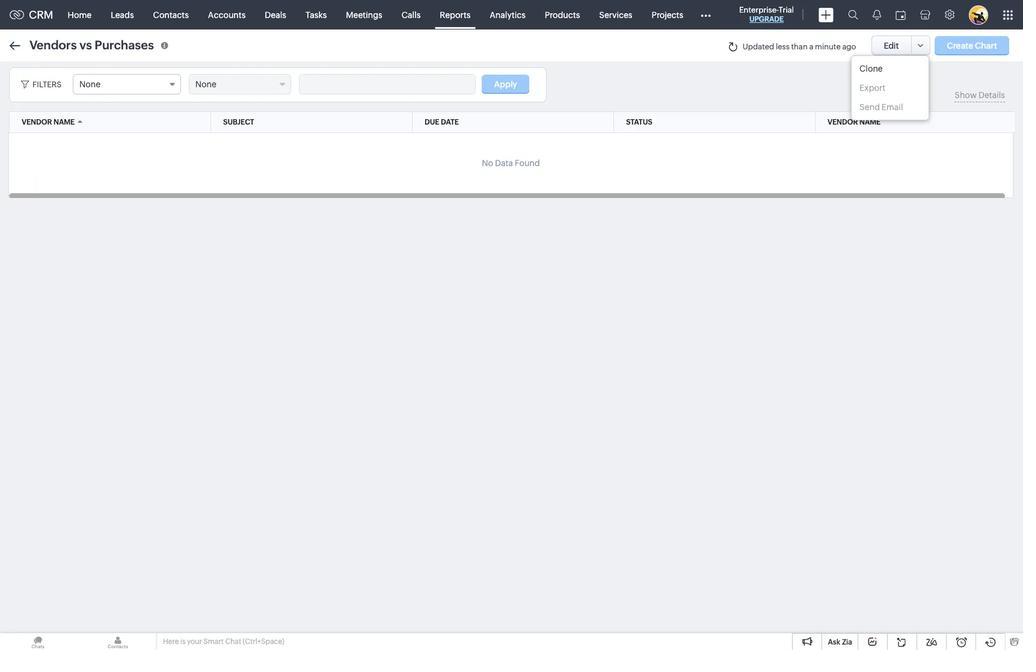 Task type: describe. For each thing, give the bounding box(es) containing it.
due
[[425, 118, 440, 126]]

here
[[163, 638, 179, 646]]

here is your smart chat (ctrl+space)
[[163, 638, 285, 646]]

enterprise-trial upgrade
[[740, 5, 795, 23]]

accounts link
[[199, 0, 255, 29]]

products link
[[536, 0, 590, 29]]

2 vendor from the left
[[828, 118, 859, 126]]

clone
[[860, 64, 884, 73]]

chat
[[225, 638, 241, 646]]

search image
[[849, 10, 859, 20]]

contacts image
[[80, 633, 156, 650]]

leads link
[[101, 0, 144, 29]]

ago
[[843, 42, 857, 51]]

is
[[181, 638, 186, 646]]

less
[[777, 42, 790, 51]]

zia
[[843, 638, 853, 647]]

projects
[[652, 10, 684, 20]]

updated less than a minute ago
[[743, 42, 857, 51]]

1 name from the left
[[54, 118, 75, 126]]

trial
[[779, 5, 795, 14]]

deals link
[[255, 0, 296, 29]]

filters
[[33, 80, 62, 89]]

meetings
[[346, 10, 383, 20]]

leads
[[111, 10, 134, 20]]

services
[[600, 10, 633, 20]]

projects link
[[643, 0, 694, 29]]

create
[[948, 41, 974, 50]]

home link
[[58, 0, 101, 29]]

search element
[[842, 0, 866, 29]]

chats image
[[0, 633, 76, 650]]

a
[[810, 42, 814, 51]]

1 vendor from the left
[[22, 118, 52, 126]]

reports
[[440, 10, 471, 20]]

2 name from the left
[[860, 118, 881, 126]]

due date
[[425, 118, 459, 126]]

data
[[495, 158, 513, 168]]

services link
[[590, 0, 643, 29]]

accounts
[[208, 10, 246, 20]]

smart
[[204, 638, 224, 646]]

your
[[187, 638, 202, 646]]



Task type: vqa. For each thing, say whether or not it's contained in the screenshot.
Vendor
yes



Task type: locate. For each thing, give the bounding box(es) containing it.
contacts link
[[144, 0, 199, 29]]

enterprise-
[[740, 5, 779, 14]]

None text field
[[300, 75, 475, 94]]

create chart
[[948, 41, 998, 50]]

crm
[[29, 8, 53, 21]]

name down 'filters'
[[54, 118, 75, 126]]

1 horizontal spatial vendor name
[[828, 118, 881, 126]]

edit button
[[872, 36, 912, 55]]

date
[[441, 118, 459, 126]]

updated
[[743, 42, 775, 51]]

edit
[[885, 41, 900, 50]]

subject
[[223, 118, 254, 126]]

contacts
[[153, 10, 189, 20]]

vendor
[[22, 118, 52, 126], [828, 118, 859, 126]]

found
[[515, 158, 540, 168]]

upgrade
[[750, 15, 784, 23]]

create chart button
[[936, 36, 1010, 55]]

name
[[54, 118, 75, 126], [860, 118, 881, 126]]

analytics link
[[481, 0, 536, 29]]

reports link
[[431, 0, 481, 29]]

name down clone on the right of the page
[[860, 118, 881, 126]]

0 horizontal spatial name
[[54, 118, 75, 126]]

vendor name down 'filters'
[[22, 118, 75, 126]]

no
[[482, 158, 494, 168]]

1 horizontal spatial name
[[860, 118, 881, 126]]

tasks
[[306, 10, 327, 20]]

ask zia
[[829, 638, 853, 647]]

deals
[[265, 10, 287, 20]]

0 horizontal spatial vendor
[[22, 118, 52, 126]]

calls link
[[392, 0, 431, 29]]

ask
[[829, 638, 841, 647]]

than
[[792, 42, 808, 51]]

calls
[[402, 10, 421, 20]]

vendor name
[[22, 118, 75, 126], [828, 118, 881, 126]]

(ctrl+space)
[[243, 638, 285, 646]]

vendor name down clone on the right of the page
[[828, 118, 881, 126]]

1 vendor name from the left
[[22, 118, 75, 126]]

no data found
[[482, 158, 540, 168]]

minute
[[816, 42, 841, 51]]

tasks link
[[296, 0, 337, 29]]

products
[[545, 10, 581, 20]]

crm link
[[10, 8, 53, 21]]

2 vendor name from the left
[[828, 118, 881, 126]]

1 horizontal spatial vendor
[[828, 118, 859, 126]]

chart
[[976, 41, 998, 50]]

0 horizontal spatial vendor name
[[22, 118, 75, 126]]

analytics
[[490, 10, 526, 20]]

home
[[68, 10, 92, 20]]

status
[[627, 118, 653, 126]]

meetings link
[[337, 0, 392, 29]]



